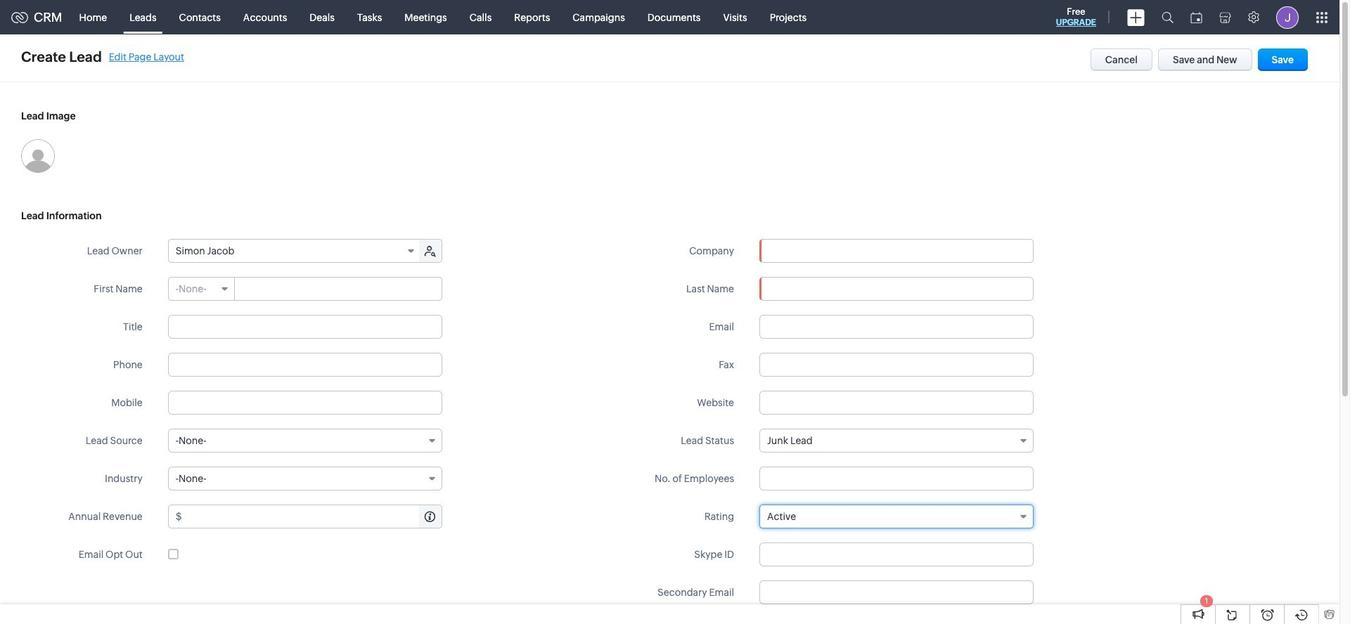 Task type: locate. For each thing, give the bounding box(es) containing it.
None field
[[169, 240, 420, 262], [760, 240, 1033, 262], [169, 278, 235, 300], [168, 429, 442, 453], [760, 429, 1034, 453], [168, 467, 442, 491], [760, 505, 1034, 529], [169, 240, 420, 262], [760, 240, 1033, 262], [169, 278, 235, 300], [168, 429, 442, 453], [760, 429, 1034, 453], [168, 467, 442, 491], [760, 505, 1034, 529]]

None text field
[[760, 240, 1033, 262], [760, 277, 1034, 301], [235, 278, 442, 300], [168, 315, 442, 339], [168, 391, 442, 415], [760, 391, 1034, 415], [760, 543, 1034, 567], [760, 240, 1033, 262], [760, 277, 1034, 301], [235, 278, 442, 300], [168, 315, 442, 339], [168, 391, 442, 415], [760, 391, 1034, 415], [760, 543, 1034, 567]]

profile element
[[1268, 0, 1308, 34]]

logo image
[[11, 12, 28, 23]]

None text field
[[760, 315, 1034, 339], [168, 353, 442, 377], [760, 353, 1034, 377], [760, 467, 1034, 491], [184, 506, 442, 528], [760, 581, 1034, 605], [760, 315, 1034, 339], [168, 353, 442, 377], [760, 353, 1034, 377], [760, 467, 1034, 491], [184, 506, 442, 528], [760, 581, 1034, 605]]



Task type: describe. For each thing, give the bounding box(es) containing it.
search image
[[1162, 11, 1174, 23]]

search element
[[1154, 0, 1182, 34]]

create menu element
[[1119, 0, 1154, 34]]

profile image
[[1277, 6, 1299, 28]]

image image
[[21, 139, 55, 173]]

create menu image
[[1128, 9, 1145, 26]]

calendar image
[[1191, 12, 1203, 23]]



Task type: vqa. For each thing, say whether or not it's contained in the screenshot.
Cancel
no



